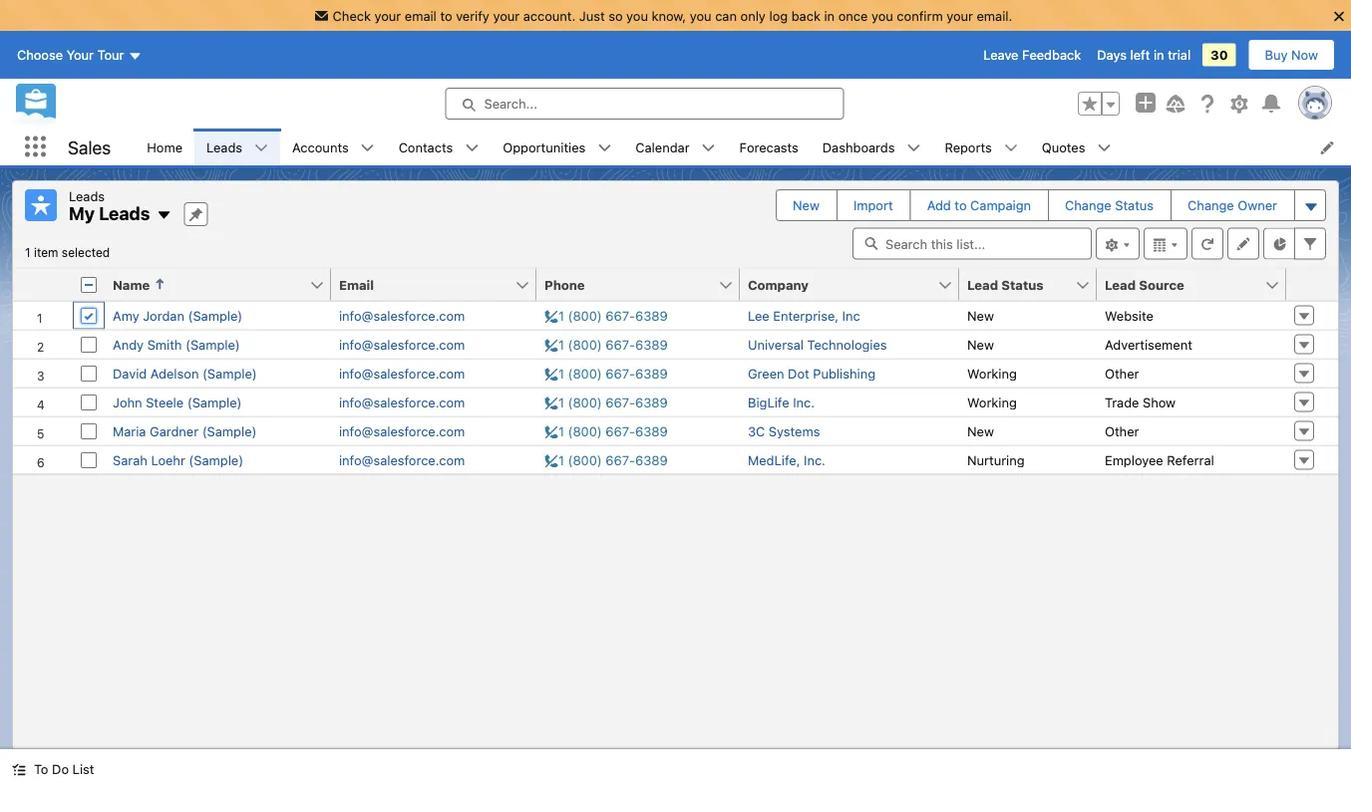 Task type: vqa. For each thing, say whether or not it's contained in the screenshot.
the David Adelson (Sample)
yes



Task type: locate. For each thing, give the bounding box(es) containing it.
Search My Leads list view. search field
[[853, 228, 1092, 260]]

0 horizontal spatial status
[[1002, 277, 1044, 292]]

none search field inside my leads|leads|list view element
[[853, 228, 1092, 260]]

3 info@salesforce.com from the top
[[339, 366, 465, 381]]

david adelson (sample)
[[113, 366, 257, 381]]

text default image left calendar link
[[598, 141, 612, 155]]

2 you from the left
[[690, 8, 712, 23]]

0 horizontal spatial in
[[824, 8, 835, 23]]

(sample) up david adelson (sample) link
[[186, 337, 240, 352]]

leave
[[984, 47, 1019, 62]]

3 click to dial disabled image from the top
[[545, 366, 668, 381]]

4 text default image from the left
[[1004, 141, 1018, 155]]

0 horizontal spatial lead
[[967, 277, 998, 292]]

1 horizontal spatial you
[[690, 8, 712, 23]]

1 you from the left
[[626, 8, 648, 23]]

name element
[[105, 269, 343, 302]]

text default image right reports
[[1004, 141, 1018, 155]]

cell inside my leads grid
[[73, 269, 105, 302]]

None search field
[[853, 228, 1092, 260]]

6 info@salesforce.com from the top
[[339, 453, 465, 468]]

click to dial disabled image for 3c
[[545, 424, 668, 439]]

2 working from the top
[[967, 395, 1017, 410]]

change down quotes list item
[[1065, 198, 1112, 213]]

1 vertical spatial other
[[1105, 424, 1139, 439]]

days left in trial
[[1097, 47, 1191, 62]]

referral
[[1167, 453, 1215, 468]]

1 vertical spatial in
[[1154, 47, 1165, 62]]

1 horizontal spatial to
[[955, 198, 967, 213]]

4 click to dial disabled image from the top
[[545, 395, 668, 410]]

sarah loehr (sample) link
[[113, 453, 243, 468]]

status up lead source
[[1115, 198, 1154, 213]]

text default image inside accounts list item
[[361, 141, 375, 155]]

feedback
[[1022, 47, 1081, 62]]

5 click to dial disabled image from the top
[[545, 424, 668, 439]]

opportunities link
[[491, 129, 598, 166]]

website
[[1105, 308, 1154, 323]]

accounts list item
[[280, 129, 387, 166]]

other for new
[[1105, 424, 1139, 439]]

in right the left
[[1154, 47, 1165, 62]]

biglife
[[748, 395, 789, 410]]

info@salesforce.com for david adelson (sample)
[[339, 366, 465, 381]]

john
[[113, 395, 142, 410]]

universal technologies link
[[748, 337, 887, 352]]

0 vertical spatial in
[[824, 8, 835, 23]]

(sample) for john steele (sample)
[[187, 395, 242, 410]]

text default image
[[361, 141, 375, 155], [702, 141, 716, 155], [907, 141, 921, 155], [1004, 141, 1018, 155]]

trade
[[1105, 395, 1139, 410]]

name
[[113, 277, 150, 292]]

text default image for leads
[[254, 141, 268, 155]]

1 horizontal spatial lead
[[1105, 277, 1136, 292]]

lead down search my leads list view. search box
[[967, 277, 998, 292]]

1 vertical spatial to
[[955, 198, 967, 213]]

john steele (sample) link
[[113, 395, 242, 410]]

to
[[34, 762, 48, 777]]

1 vertical spatial inc.
[[804, 453, 826, 468]]

to inside button
[[955, 198, 967, 213]]

working
[[967, 366, 1017, 381], [967, 395, 1017, 410]]

change for change owner
[[1188, 198, 1234, 213]]

adelson
[[150, 366, 199, 381]]

list containing home
[[135, 129, 1351, 166]]

0 vertical spatial inc.
[[793, 395, 815, 410]]

(sample) for amy jordan (sample)
[[188, 308, 243, 323]]

2 info@salesforce.com link from the top
[[339, 337, 465, 352]]

6 click to dial disabled image from the top
[[545, 453, 668, 468]]

(sample) for andy smith (sample)
[[186, 337, 240, 352]]

dashboards link
[[811, 129, 907, 166]]

to right add
[[955, 198, 967, 213]]

you right "once"
[[872, 8, 893, 23]]

just
[[579, 8, 605, 23]]

1 change from the left
[[1065, 198, 1112, 213]]

you
[[626, 8, 648, 23], [690, 8, 712, 23], [872, 8, 893, 23]]

2 info@salesforce.com from the top
[[339, 337, 465, 352]]

5 info@salesforce.com link from the top
[[339, 424, 465, 439]]

leave feedback link
[[984, 47, 1081, 62]]

3 you from the left
[[872, 8, 893, 23]]

days
[[1097, 47, 1127, 62]]

other up the "trade"
[[1105, 366, 1139, 381]]

info@salesforce.com for maria gardner (sample)
[[339, 424, 465, 439]]

dashboards
[[823, 140, 895, 155]]

text default image left accounts
[[254, 141, 268, 155]]

technologies
[[807, 337, 887, 352]]

status inside my leads grid
[[1002, 277, 1044, 292]]

click to dial disabled image for universal
[[545, 337, 668, 352]]

0 horizontal spatial change
[[1065, 198, 1112, 213]]

calendar list item
[[624, 129, 728, 166]]

1 horizontal spatial status
[[1115, 198, 1154, 213]]

amy jordan (sample)
[[113, 308, 243, 323]]

status down search my leads list view. search box
[[1002, 277, 1044, 292]]

(sample) right gardner
[[202, 424, 257, 439]]

30
[[1211, 47, 1228, 62]]

4 info@salesforce.com from the top
[[339, 395, 465, 410]]

text default image inside calendar list item
[[702, 141, 716, 155]]

you left can
[[690, 8, 712, 23]]

change
[[1065, 198, 1112, 213], [1188, 198, 1234, 213]]

text default image
[[254, 141, 268, 155], [465, 141, 479, 155], [598, 141, 612, 155], [1098, 141, 1112, 155], [156, 208, 172, 224], [12, 764, 26, 777]]

1 horizontal spatial change
[[1188, 198, 1234, 213]]

can
[[715, 8, 737, 23]]

text default image right accounts
[[361, 141, 375, 155]]

jordan
[[143, 308, 184, 323]]

info@salesforce.com link for maria gardner (sample)
[[339, 424, 465, 439]]

medlife, inc.
[[748, 453, 826, 468]]

lead source element
[[1097, 269, 1299, 302]]

2 lead from the left
[[1105, 277, 1136, 292]]

inc. down 'systems'
[[804, 453, 826, 468]]

text default image left to
[[12, 764, 26, 777]]

(sample) down maria gardner (sample)
[[189, 453, 243, 468]]

2 horizontal spatial your
[[947, 8, 973, 23]]

text default image for calendar
[[702, 141, 716, 155]]

3c systems link
[[748, 424, 820, 439]]

green dot publishing link
[[748, 366, 876, 381]]

new
[[793, 198, 820, 213], [967, 308, 994, 323], [967, 337, 994, 352], [967, 424, 994, 439]]

change status
[[1065, 198, 1154, 213]]

1 horizontal spatial your
[[493, 8, 520, 23]]

1 vertical spatial status
[[1002, 277, 1044, 292]]

text default image right quotes
[[1098, 141, 1112, 155]]

(sample) for sarah loehr (sample)
[[189, 453, 243, 468]]

1 other from the top
[[1105, 366, 1139, 381]]

text default image inside leads list item
[[254, 141, 268, 155]]

1 working from the top
[[967, 366, 1017, 381]]

(sample) down name element
[[188, 308, 243, 323]]

text default image for opportunities
[[598, 141, 612, 155]]

working for other
[[967, 366, 1017, 381]]

click to dial disabled image for green
[[545, 366, 668, 381]]

group
[[1078, 92, 1120, 116]]

other
[[1105, 366, 1139, 381], [1105, 424, 1139, 439]]

info@salesforce.com link for andy smith (sample)
[[339, 337, 465, 352]]

lee enterprise, inc
[[748, 308, 860, 323]]

source
[[1139, 277, 1185, 292]]

leads right "home"
[[206, 140, 242, 155]]

import button
[[838, 190, 909, 220]]

status for change status
[[1115, 198, 1154, 213]]

log
[[769, 8, 788, 23]]

1 text default image from the left
[[361, 141, 375, 155]]

(sample) down david adelson (sample) link
[[187, 395, 242, 410]]

2 horizontal spatial you
[[872, 8, 893, 23]]

your left email.
[[947, 8, 973, 23]]

3c systems
[[748, 424, 820, 439]]

contacts list item
[[387, 129, 491, 166]]

new for technologies
[[967, 337, 994, 352]]

leads right leads 'image'
[[69, 189, 105, 203]]

accounts
[[292, 140, 349, 155]]

change left owner
[[1188, 198, 1234, 213]]

forecasts
[[740, 140, 799, 155]]

david adelson (sample) link
[[113, 366, 257, 381]]

maria
[[113, 424, 146, 439]]

your right verify
[[493, 8, 520, 23]]

your left email
[[375, 8, 401, 23]]

2 click to dial disabled image from the top
[[545, 337, 668, 352]]

sarah loehr (sample)
[[113, 453, 243, 468]]

0 vertical spatial working
[[967, 366, 1017, 381]]

info@salesforce.com link
[[339, 308, 465, 323], [339, 337, 465, 352], [339, 366, 465, 381], [339, 395, 465, 410], [339, 424, 465, 439], [339, 453, 465, 468]]

0 horizontal spatial to
[[440, 8, 452, 23]]

employee
[[1105, 453, 1164, 468]]

gardner
[[150, 424, 199, 439]]

other for working
[[1105, 366, 1139, 381]]

quotes list item
[[1030, 129, 1124, 166]]

(sample) right adelson
[[202, 366, 257, 381]]

info@salesforce.com link for david adelson (sample)
[[339, 366, 465, 381]]

trial
[[1168, 47, 1191, 62]]

leads inside list item
[[206, 140, 242, 155]]

2 text default image from the left
[[702, 141, 716, 155]]

lead
[[967, 277, 998, 292], [1105, 277, 1136, 292]]

3 info@salesforce.com link from the top
[[339, 366, 465, 381]]

inc. down dot
[[793, 395, 815, 410]]

1 vertical spatial working
[[967, 395, 1017, 410]]

(sample) for maria gardner (sample)
[[202, 424, 257, 439]]

2 other from the top
[[1105, 424, 1139, 439]]

action element
[[1287, 269, 1338, 302]]

text default image left reports link
[[907, 141, 921, 155]]

info@salesforce.com for andy smith (sample)
[[339, 337, 465, 352]]

list
[[72, 762, 94, 777]]

in
[[824, 8, 835, 23], [1154, 47, 1165, 62]]

click to dial disabled image for lee
[[545, 307, 668, 324]]

1 info@salesforce.com link from the top
[[339, 308, 465, 323]]

leads link
[[195, 129, 254, 166]]

1 click to dial disabled image from the top
[[545, 307, 668, 324]]

0 vertical spatial status
[[1115, 198, 1154, 213]]

1 info@salesforce.com from the top
[[339, 308, 465, 323]]

info@salesforce.com
[[339, 308, 465, 323], [339, 337, 465, 352], [339, 366, 465, 381], [339, 395, 465, 410], [339, 424, 465, 439], [339, 453, 465, 468]]

buy now button
[[1248, 39, 1335, 71]]

1 lead from the left
[[967, 277, 998, 292]]

in right 'back'
[[824, 8, 835, 23]]

info@salesforce.com link for john steele (sample)
[[339, 395, 465, 410]]

to do list button
[[0, 750, 106, 790]]

text default image right calendar
[[702, 141, 716, 155]]

2 change from the left
[[1188, 198, 1234, 213]]

0 vertical spatial other
[[1105, 366, 1139, 381]]

text default image for reports
[[1004, 141, 1018, 155]]

text default image inside quotes list item
[[1098, 141, 1112, 155]]

0 horizontal spatial your
[[375, 8, 401, 23]]

you right so
[[626, 8, 648, 23]]

do
[[52, 762, 69, 777]]

lead up website
[[1105, 277, 1136, 292]]

change status button
[[1049, 190, 1170, 220]]

text default image inside dashboards list item
[[907, 141, 921, 155]]

contacts link
[[387, 129, 465, 166]]

info@salesforce.com for sarah loehr (sample)
[[339, 453, 465, 468]]

to right email
[[440, 8, 452, 23]]

cell
[[73, 269, 105, 302]]

accounts link
[[280, 129, 361, 166]]

4 info@salesforce.com link from the top
[[339, 395, 465, 410]]

andy
[[113, 337, 144, 352]]

maria gardner (sample) link
[[113, 424, 257, 439]]

click to dial disabled image
[[545, 307, 668, 324], [545, 337, 668, 352], [545, 366, 668, 381], [545, 395, 668, 410], [545, 424, 668, 439], [545, 453, 668, 468]]

text default image right contacts
[[465, 141, 479, 155]]

calendar
[[636, 140, 690, 155]]

lead status element
[[959, 269, 1109, 302]]

other down the "trade"
[[1105, 424, 1139, 439]]

6 info@salesforce.com link from the top
[[339, 453, 465, 468]]

add
[[927, 198, 951, 213]]

info@salesforce.com link for sarah loehr (sample)
[[339, 453, 465, 468]]

nurturing
[[967, 453, 1025, 468]]

add to campaign button
[[911, 190, 1047, 220]]

3 text default image from the left
[[907, 141, 921, 155]]

0 horizontal spatial you
[[626, 8, 648, 23]]

text default image inside the reports list item
[[1004, 141, 1018, 155]]

list
[[135, 129, 1351, 166]]

text default image inside contacts list item
[[465, 141, 479, 155]]

my leads|leads|list view element
[[12, 181, 1339, 750]]

5 info@salesforce.com from the top
[[339, 424, 465, 439]]

biglife inc. link
[[748, 395, 815, 410]]

text default image inside 'opportunities' list item
[[598, 141, 612, 155]]

1 item selected
[[25, 246, 110, 260]]



Task type: describe. For each thing, give the bounding box(es) containing it.
verify
[[456, 8, 490, 23]]

0 vertical spatial to
[[440, 8, 452, 23]]

inc
[[842, 308, 860, 323]]

3c
[[748, 424, 765, 439]]

biglife inc.
[[748, 395, 815, 410]]

info@salesforce.com link for amy jordan (sample)
[[339, 308, 465, 323]]

lee
[[748, 308, 770, 323]]

buy
[[1265, 47, 1288, 62]]

search... button
[[445, 88, 844, 120]]

leads image
[[25, 189, 57, 221]]

choose your tour button
[[16, 39, 143, 71]]

check your email to verify your account. just so you know, you can only log back in once you confirm your email.
[[333, 8, 1013, 23]]

andy smith (sample) link
[[113, 337, 240, 352]]

change owner
[[1188, 198, 1278, 213]]

buy now
[[1265, 47, 1319, 62]]

lead status
[[967, 277, 1044, 292]]

new for systems
[[967, 424, 994, 439]]

lead for lead source
[[1105, 277, 1136, 292]]

item
[[34, 246, 58, 260]]

forecasts link
[[728, 129, 811, 166]]

choose your tour
[[17, 47, 124, 62]]

working for trade show
[[967, 395, 1017, 410]]

quotes link
[[1030, 129, 1098, 166]]

inc. for medlife, inc.
[[804, 453, 826, 468]]

click to dial disabled image for biglife
[[545, 395, 668, 410]]

dashboards list item
[[811, 129, 933, 166]]

text default image inside to do list button
[[12, 764, 26, 777]]

status for lead status
[[1002, 277, 1044, 292]]

selected
[[62, 246, 110, 260]]

john steele (sample)
[[113, 395, 242, 410]]

3 your from the left
[[947, 8, 973, 23]]

universal technologies
[[748, 337, 887, 352]]

1
[[25, 246, 30, 260]]

change for change status
[[1065, 198, 1112, 213]]

campaign
[[971, 198, 1031, 213]]

click to dial disabled image for medlife,
[[545, 453, 668, 468]]

leave feedback
[[984, 47, 1081, 62]]

reports
[[945, 140, 992, 155]]

info@salesforce.com for amy jordan (sample)
[[339, 308, 465, 323]]

loehr
[[151, 453, 185, 468]]

add to campaign
[[927, 198, 1031, 213]]

so
[[609, 8, 623, 23]]

company
[[748, 277, 809, 292]]

lead source button
[[1097, 269, 1265, 301]]

item number image
[[13, 269, 73, 301]]

text default image for quotes
[[1098, 141, 1112, 155]]

sarah
[[113, 453, 147, 468]]

show
[[1143, 395, 1176, 410]]

lead status button
[[959, 269, 1075, 301]]

contacts
[[399, 140, 453, 155]]

text default image right my leads
[[156, 208, 172, 224]]

check
[[333, 8, 371, 23]]

change owner button
[[1172, 190, 1294, 220]]

my leads grid
[[13, 269, 1338, 475]]

new inside 'button'
[[793, 198, 820, 213]]

medlife,
[[748, 453, 800, 468]]

opportunities
[[503, 140, 586, 155]]

company button
[[740, 269, 938, 301]]

lead source
[[1105, 277, 1185, 292]]

systems
[[769, 424, 820, 439]]

david
[[113, 366, 147, 381]]

back
[[792, 8, 821, 23]]

tour
[[97, 47, 124, 62]]

smith
[[147, 337, 182, 352]]

now
[[1292, 47, 1319, 62]]

phone button
[[537, 269, 718, 301]]

reports link
[[933, 129, 1004, 166]]

email element
[[331, 269, 549, 302]]

enterprise,
[[773, 308, 839, 323]]

sales
[[68, 136, 111, 158]]

green dot publishing
[[748, 366, 876, 381]]

1 your from the left
[[375, 8, 401, 23]]

phone element
[[537, 269, 752, 302]]

andy smith (sample)
[[113, 337, 240, 352]]

phone
[[545, 277, 585, 292]]

inc. for biglife inc.
[[793, 395, 815, 410]]

reports list item
[[933, 129, 1030, 166]]

new button
[[777, 190, 836, 220]]

2 your from the left
[[493, 8, 520, 23]]

know,
[[652, 8, 686, 23]]

info@salesforce.com for john steele (sample)
[[339, 395, 465, 410]]

lead for lead status
[[967, 277, 998, 292]]

my leads status
[[25, 246, 110, 260]]

universal
[[748, 337, 804, 352]]

email
[[339, 277, 374, 292]]

green
[[748, 366, 784, 381]]

leads list item
[[195, 129, 280, 166]]

email
[[405, 8, 437, 23]]

text default image for dashboards
[[907, 141, 921, 155]]

my
[[69, 203, 95, 224]]

quotes
[[1042, 140, 1086, 155]]

left
[[1131, 47, 1150, 62]]

action image
[[1287, 269, 1338, 301]]

(sample) for david adelson (sample)
[[202, 366, 257, 381]]

home
[[147, 140, 183, 155]]

choose
[[17, 47, 63, 62]]

email button
[[331, 269, 515, 301]]

email.
[[977, 8, 1013, 23]]

to do list
[[34, 762, 94, 777]]

text default image for accounts
[[361, 141, 375, 155]]

once
[[838, 8, 868, 23]]

item number element
[[13, 269, 73, 302]]

publishing
[[813, 366, 876, 381]]

only
[[741, 8, 766, 23]]

leads right my
[[99, 203, 150, 224]]

amy
[[113, 308, 139, 323]]

advertisement
[[1105, 337, 1193, 352]]

company element
[[740, 269, 971, 302]]

owner
[[1238, 198, 1278, 213]]

opportunities list item
[[491, 129, 624, 166]]

text default image for contacts
[[465, 141, 479, 155]]

1 horizontal spatial in
[[1154, 47, 1165, 62]]

new for enterprise,
[[967, 308, 994, 323]]



